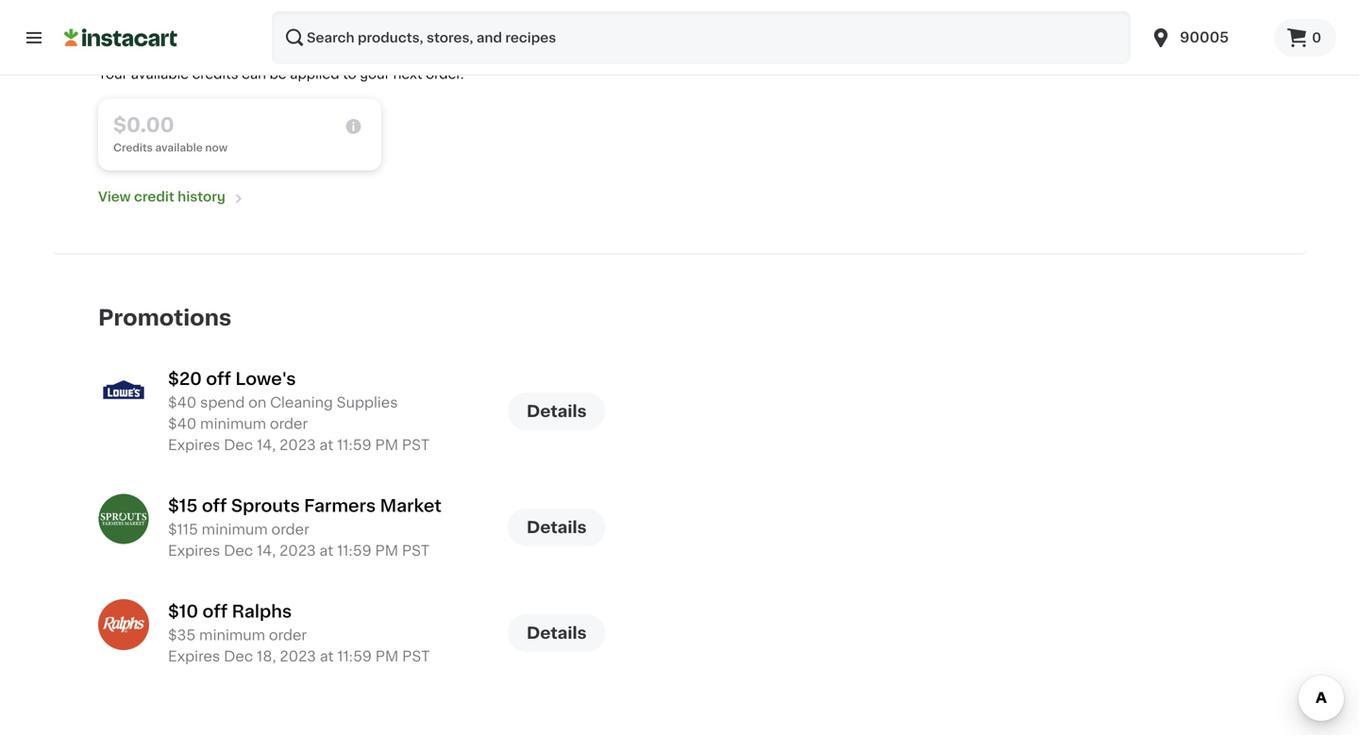 Task type: locate. For each thing, give the bounding box(es) containing it.
2 vertical spatial 11:59
[[337, 650, 372, 664]]

2023
[[280, 439, 316, 452], [280, 544, 316, 558], [280, 650, 316, 664]]

credits left the can
[[192, 68, 238, 81]]

off inside $10 off ralphs $35 minimum order expires dec 18, 2023 at 11:59 pm pst
[[203, 604, 228, 620]]

off inside $15 off sprouts farmers market $115 minimum order expires dec 14, 2023 at 11:59 pm pst
[[202, 498, 227, 515]]

3 details from the top
[[527, 626, 587, 642]]

0 vertical spatial details button
[[508, 393, 606, 430]]

2023 right 18, at bottom left
[[280, 650, 316, 664]]

0 vertical spatial details
[[527, 403, 587, 419]]

order.
[[426, 68, 464, 81]]

1 vertical spatial at
[[319, 544, 333, 558]]

0 vertical spatial expires
[[168, 439, 220, 452]]

credit
[[134, 190, 174, 204]]

2023 down 'sprouts'
[[280, 544, 316, 558]]

off
[[206, 371, 231, 388], [202, 498, 227, 515], [203, 604, 228, 620]]

1 at from the top
[[319, 439, 333, 452]]

3 11:59 from the top
[[337, 650, 372, 664]]

11:59 right 18, at bottom left
[[337, 650, 372, 664]]

instacart logo image
[[64, 26, 177, 49]]

sprouts
[[231, 498, 300, 515]]

dec inside $15 off sprouts farmers market $115 minimum order expires dec 14, 2023 at 11:59 pm pst
[[224, 544, 253, 558]]

$10 off ralphs $35 minimum order expires dec 18, 2023 at 11:59 pm pst
[[168, 604, 430, 664]]

2023 down "cleaning"
[[280, 439, 316, 452]]

1 vertical spatial pst
[[402, 544, 430, 558]]

2 vertical spatial minimum
[[199, 629, 265, 643]]

card
[[296, 28, 343, 48]]

$15
[[168, 498, 198, 515]]

14, inside $15 off sprouts farmers market $115 minimum order expires dec 14, 2023 at 11:59 pm pst
[[257, 544, 276, 558]]

2 vertical spatial off
[[203, 604, 228, 620]]

promotions
[[98, 307, 232, 329]]

2 pm from the top
[[375, 544, 398, 558]]

18,
[[257, 650, 276, 664]]

at
[[319, 439, 333, 452], [319, 544, 333, 558], [320, 650, 334, 664]]

0 vertical spatial 14,
[[257, 439, 276, 452]]

dec inside $20 off lowe's $40 spend on cleaning supplies $40 minimum order expires dec 14, 2023 at 11:59 pm pst
[[224, 439, 253, 452]]

pst inside $15 off sprouts farmers market $115 minimum order expires dec 14, 2023 at 11:59 pm pst
[[402, 544, 430, 558]]

0 vertical spatial at
[[319, 439, 333, 452]]

farmers
[[304, 498, 376, 515]]

0 vertical spatial 11:59
[[337, 439, 372, 452]]

14, inside $20 off lowe's $40 spend on cleaning supplies $40 minimum order expires dec 14, 2023 at 11:59 pm pst
[[257, 439, 276, 452]]

details button for market
[[508, 509, 606, 547]]

3 expires from the top
[[168, 650, 220, 664]]

0 vertical spatial pst
[[402, 439, 430, 452]]

2 vertical spatial details button
[[508, 615, 606, 652]]

1 expires from the top
[[168, 439, 220, 452]]

$40
[[168, 396, 197, 410], [168, 417, 197, 431]]

on
[[248, 396, 266, 410]]

minimum down spend
[[200, 417, 266, 431]]

dec down 'sprouts'
[[224, 544, 253, 558]]

pst
[[402, 439, 430, 452], [402, 544, 430, 558], [402, 650, 430, 664]]

expires down the $35
[[168, 650, 220, 664]]

2 vertical spatial order
[[269, 629, 307, 643]]

2 vertical spatial at
[[320, 650, 334, 664]]

2 expires from the top
[[168, 544, 220, 558]]

2 dec from the top
[[224, 544, 253, 558]]

0 vertical spatial order
[[270, 417, 308, 431]]

order
[[270, 417, 308, 431], [271, 523, 309, 537], [269, 629, 307, 643]]

None search field
[[272, 11, 1131, 64]]

11:59
[[337, 439, 372, 452], [337, 544, 372, 558], [337, 650, 372, 664]]

2 details from the top
[[527, 520, 587, 536]]

1 vertical spatial 14,
[[257, 544, 276, 558]]

2 14, from the top
[[257, 544, 276, 558]]

2 11:59 from the top
[[337, 544, 372, 558]]

available down instacart+ at left top
[[131, 68, 189, 81]]

minimum down the ralphs
[[199, 629, 265, 643]]

off for $10
[[203, 604, 228, 620]]

1 vertical spatial expires
[[168, 544, 220, 558]]

off for $15
[[202, 498, 227, 515]]

0 vertical spatial off
[[206, 371, 231, 388]]

1 dec from the top
[[224, 439, 253, 452]]

1 vertical spatial minimum
[[202, 523, 268, 537]]

1 11:59 from the top
[[337, 439, 372, 452]]

90005 button
[[1138, 11, 1274, 64], [1150, 11, 1263, 64]]

0 vertical spatial minimum
[[200, 417, 266, 431]]

available inside $0.00 credits available now
[[155, 143, 203, 153]]

details
[[527, 403, 587, 419], [527, 520, 587, 536], [527, 626, 587, 642]]

details button
[[508, 393, 606, 430], [508, 509, 606, 547], [508, 615, 606, 652]]

3 dec from the top
[[224, 650, 253, 664]]

2 details button from the top
[[508, 509, 606, 547]]

90005
[[1180, 31, 1229, 44]]

0 vertical spatial pm
[[375, 439, 398, 452]]

at inside $15 off sprouts farmers market $115 minimum order expires dec 14, 2023 at 11:59 pm pst
[[319, 544, 333, 558]]

instacart+
[[98, 28, 205, 48]]

order inside $15 off sprouts farmers market $115 minimum order expires dec 14, 2023 at 11:59 pm pst
[[271, 523, 309, 537]]

2 vertical spatial details
[[527, 626, 587, 642]]

2 vertical spatial pm
[[376, 650, 399, 664]]

minimum
[[200, 417, 266, 431], [202, 523, 268, 537], [199, 629, 265, 643]]

14, down 'sprouts'
[[257, 544, 276, 558]]

2 2023 from the top
[[280, 544, 316, 558]]

dec left 18, at bottom left
[[224, 650, 253, 664]]

off up spend
[[206, 371, 231, 388]]

expires down $115
[[168, 544, 220, 558]]

expires
[[168, 439, 220, 452], [168, 544, 220, 558], [168, 650, 220, 664]]

14,
[[257, 439, 276, 452], [257, 544, 276, 558]]

at right 18, at bottom left
[[320, 650, 334, 664]]

2 $40 from the top
[[168, 417, 197, 431]]

0 vertical spatial dec
[[224, 439, 253, 452]]

details for market
[[527, 520, 587, 536]]

2 vertical spatial dec
[[224, 650, 253, 664]]

11:59 down farmers at bottom left
[[337, 544, 372, 558]]

your available credits can be applied to your next order.
[[98, 68, 464, 81]]

0 vertical spatial 2023
[[280, 439, 316, 452]]

dec down spend
[[224, 439, 253, 452]]

history
[[178, 190, 226, 204]]

dec
[[224, 439, 253, 452], [224, 544, 253, 558], [224, 650, 253, 664]]

expires inside $20 off lowe's $40 spend on cleaning supplies $40 minimum order expires dec 14, 2023 at 11:59 pm pst
[[168, 439, 220, 452]]

2 vertical spatial 2023
[[280, 650, 316, 664]]

available
[[131, 68, 189, 81], [155, 143, 203, 153]]

pst inside $20 off lowe's $40 spend on cleaning supplies $40 minimum order expires dec 14, 2023 at 11:59 pm pst
[[402, 439, 430, 452]]

off right $15
[[202, 498, 227, 515]]

3 details button from the top
[[508, 615, 606, 652]]

$10
[[168, 604, 198, 620]]

1 vertical spatial $40
[[168, 417, 197, 431]]

1 vertical spatial 11:59
[[337, 544, 372, 558]]

3 at from the top
[[320, 650, 334, 664]]

1 vertical spatial off
[[202, 498, 227, 515]]

at inside $20 off lowe's $40 spend on cleaning supplies $40 minimum order expires dec 14, 2023 at 11:59 pm pst
[[319, 439, 333, 452]]

1 vertical spatial details
[[527, 520, 587, 536]]

2 vertical spatial pst
[[402, 650, 430, 664]]

1 details from the top
[[527, 403, 587, 419]]

1 vertical spatial 2023
[[280, 544, 316, 558]]

credits up your
[[348, 28, 422, 48]]

market
[[380, 498, 442, 515]]

2023 inside $20 off lowe's $40 spend on cleaning supplies $40 minimum order expires dec 14, 2023 at 11:59 pm pst
[[280, 439, 316, 452]]

1 vertical spatial dec
[[224, 544, 253, 558]]

1 14, from the top
[[257, 439, 276, 452]]

order down 'sprouts'
[[271, 523, 309, 537]]

2 vertical spatial expires
[[168, 650, 220, 664]]

order inside $20 off lowe's $40 spend on cleaning supplies $40 minimum order expires dec 14, 2023 at 11:59 pm pst
[[270, 417, 308, 431]]

1 pm from the top
[[375, 439, 398, 452]]

11:59 inside $15 off sprouts farmers market $115 minimum order expires dec 14, 2023 at 11:59 pm pst
[[337, 544, 372, 558]]

$115
[[168, 523, 198, 537]]

view credit history
[[98, 190, 226, 204]]

1 vertical spatial available
[[155, 143, 203, 153]]

expires down spend
[[168, 439, 220, 452]]

pm inside $15 off sprouts farmers market $115 minimum order expires dec 14, 2023 at 11:59 pm pst
[[375, 544, 398, 558]]

3 2023 from the top
[[280, 650, 316, 664]]

1 horizontal spatial credits
[[348, 28, 422, 48]]

available left now
[[155, 143, 203, 153]]

14, down on
[[257, 439, 276, 452]]

1 90005 button from the left
[[1138, 11, 1274, 64]]

0 vertical spatial credits
[[348, 28, 422, 48]]

off right the $10
[[203, 604, 228, 620]]

1 vertical spatial details button
[[508, 509, 606, 547]]

minimum down 'sprouts'
[[202, 523, 268, 537]]

0 vertical spatial $40
[[168, 396, 197, 410]]

11:59 down supplies
[[337, 439, 372, 452]]

3 pm from the top
[[376, 650, 399, 664]]

pm
[[375, 439, 398, 452], [375, 544, 398, 558], [376, 650, 399, 664]]

credits
[[348, 28, 422, 48], [192, 68, 238, 81]]

expires inside $10 off ralphs $35 minimum order expires dec 18, 2023 at 11:59 pm pst
[[168, 650, 220, 664]]

ralphs
[[232, 604, 292, 620]]

be
[[269, 68, 287, 81]]

1 vertical spatial order
[[271, 523, 309, 537]]

order down "cleaning"
[[270, 417, 308, 431]]

1 2023 from the top
[[280, 439, 316, 452]]

off inside $20 off lowe's $40 spend on cleaning supplies $40 minimum order expires dec 14, 2023 at 11:59 pm pst
[[206, 371, 231, 388]]

order up 18, at bottom left
[[269, 629, 307, 643]]

$15 off sprouts farmers market $115 minimum order expires dec 14, 2023 at 11:59 pm pst
[[168, 498, 442, 558]]

at down "cleaning"
[[319, 439, 333, 452]]

1 vertical spatial pm
[[375, 544, 398, 558]]

at down farmers at bottom left
[[319, 544, 333, 558]]

1 details button from the top
[[508, 393, 606, 430]]

11:59 inside $20 off lowe's $40 spend on cleaning supplies $40 minimum order expires dec 14, 2023 at 11:59 pm pst
[[337, 439, 372, 452]]

0 horizontal spatial credits
[[192, 68, 238, 81]]

2 at from the top
[[319, 544, 333, 558]]



Task type: vqa. For each thing, say whether or not it's contained in the screenshot.
bottommost AVAILABLE
yes



Task type: describe. For each thing, give the bounding box(es) containing it.
minimum inside $15 off sprouts farmers market $115 minimum order expires dec 14, 2023 at 11:59 pm pst
[[202, 523, 268, 537]]

applied
[[290, 68, 339, 81]]

can
[[242, 68, 266, 81]]

off for $20
[[206, 371, 231, 388]]

$35
[[168, 629, 196, 643]]

expires inside $15 off sprouts farmers market $115 minimum order expires dec 14, 2023 at 11:59 pm pst
[[168, 544, 220, 558]]

gift
[[254, 28, 291, 48]]

$0.00 credits available now
[[113, 115, 228, 153]]

supplies
[[337, 396, 398, 410]]

details for minimum
[[527, 626, 587, 642]]

$20 off lowe's $40 spend on cleaning supplies $40 minimum order expires dec 14, 2023 at 11:59 pm pst
[[168, 371, 430, 452]]

view
[[98, 190, 131, 204]]

details button for minimum
[[508, 615, 606, 652]]

credits
[[113, 143, 153, 153]]

0 vertical spatial available
[[131, 68, 189, 81]]

next
[[393, 68, 422, 81]]

your
[[360, 68, 390, 81]]

0
[[1312, 31, 1322, 44]]

1 $40 from the top
[[168, 396, 197, 410]]

1 vertical spatial credits
[[192, 68, 238, 81]]

lowe's
[[235, 371, 296, 388]]

$0.00
[[113, 115, 174, 135]]

minimum inside $10 off ralphs $35 minimum order expires dec 18, 2023 at 11:59 pm pst
[[199, 629, 265, 643]]

minimum inside $20 off lowe's $40 spend on cleaning supplies $40 minimum order expires dec 14, 2023 at 11:59 pm pst
[[200, 417, 266, 431]]

pst inside $10 off ralphs $35 minimum order expires dec 18, 2023 at 11:59 pm pst
[[402, 650, 430, 664]]

spend
[[200, 396, 245, 410]]

order inside $10 off ralphs $35 minimum order expires dec 18, 2023 at 11:59 pm pst
[[269, 629, 307, 643]]

2 90005 button from the left
[[1150, 11, 1263, 64]]

at inside $10 off ralphs $35 minimum order expires dec 18, 2023 at 11:59 pm pst
[[320, 650, 334, 664]]

view credit history link
[[98, 186, 248, 208]]

to
[[343, 68, 357, 81]]

dec inside $10 off ralphs $35 minimum order expires dec 18, 2023 at 11:59 pm pst
[[224, 650, 253, 664]]

$20
[[168, 371, 202, 388]]

now
[[205, 143, 228, 153]]

your
[[98, 68, 127, 81]]

11:59 inside $10 off ralphs $35 minimum order expires dec 18, 2023 at 11:59 pm pst
[[337, 650, 372, 664]]

pm inside $10 off ralphs $35 minimum order expires dec 18, 2023 at 11:59 pm pst
[[376, 650, 399, 664]]

0 button
[[1274, 19, 1337, 57]]

instacart+ and gift card credits
[[98, 28, 422, 48]]

pm inside $20 off lowe's $40 spend on cleaning supplies $40 minimum order expires dec 14, 2023 at 11:59 pm pst
[[375, 439, 398, 452]]

Search field
[[272, 11, 1131, 64]]

cleaning
[[270, 396, 333, 410]]

and
[[210, 28, 249, 48]]

2023 inside $10 off ralphs $35 minimum order expires dec 18, 2023 at 11:59 pm pst
[[280, 650, 316, 664]]

2023 inside $15 off sprouts farmers market $115 minimum order expires dec 14, 2023 at 11:59 pm pst
[[280, 544, 316, 558]]



